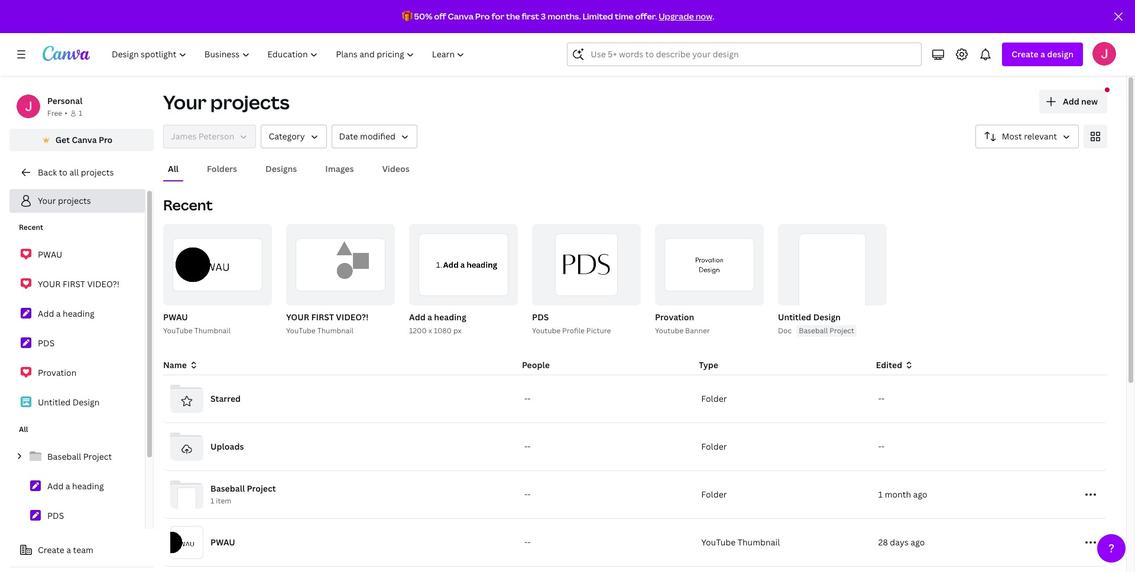 Task type: describe. For each thing, give the bounding box(es) containing it.
1 vertical spatial recent
[[19, 222, 43, 232]]

all button
[[163, 158, 183, 180]]

add a heading 1200 x 1080 px
[[409, 312, 467, 336]]

list containing pwau
[[9, 243, 145, 415]]

Owner button
[[163, 125, 256, 148]]

create a design
[[1012, 49, 1074, 60]]

1 month ago
[[879, 489, 928, 500]]

now
[[696, 11, 713, 22]]

add a heading for 1st "add a heading" link from the bottom
[[47, 481, 104, 492]]

Date modified button
[[332, 125, 418, 148]]

add down 'your first video?!' "link"
[[38, 308, 54, 319]]

images button
[[321, 158, 359, 180]]

pds youtube profile picture
[[532, 312, 611, 336]]

create for create a design
[[1012, 49, 1039, 60]]

provation for provation youtube banner
[[655, 312, 695, 323]]

month
[[885, 489, 912, 500]]

all
[[69, 167, 79, 178]]

first for your first video?! youtube thumbnail
[[311, 312, 334, 323]]

2 pds link from the top
[[9, 504, 145, 529]]

px
[[454, 326, 462, 336]]

modified
[[360, 131, 396, 142]]

create a design button
[[1003, 43, 1084, 66]]

months.
[[548, 11, 581, 22]]

1 of 2
[[493, 292, 510, 300]]

3
[[541, 11, 546, 22]]

folders
[[207, 163, 237, 174]]

type
[[699, 360, 719, 371]]

Category button
[[261, 125, 327, 148]]

item
[[216, 497, 231, 507]]

edited
[[876, 360, 903, 371]]

1 add a heading link from the top
[[9, 302, 145, 327]]

most
[[1002, 131, 1023, 142]]

edited button
[[876, 359, 1044, 372]]

date modified
[[339, 131, 396, 142]]

baseball project 1 item
[[211, 484, 276, 507]]

1 horizontal spatial your projects
[[163, 89, 290, 115]]

1 for 1 month ago
[[879, 489, 883, 500]]

peterson
[[199, 131, 234, 142]]

banner
[[686, 326, 710, 336]]

category
[[269, 131, 305, 142]]

add inside add a heading 1200 x 1080 px
[[409, 312, 426, 323]]

add new
[[1064, 96, 1098, 107]]

provation youtube banner
[[655, 312, 710, 336]]

baseball project button
[[797, 325, 857, 337]]

videos button
[[378, 158, 414, 180]]

0 horizontal spatial baseball project
[[47, 451, 112, 463]]

your for your first video?! youtube thumbnail
[[286, 312, 309, 323]]

starred
[[211, 393, 241, 405]]

youtube for provation
[[655, 326, 684, 336]]

your for your first video?!
[[38, 279, 61, 290]]

your first video?! link
[[9, 272, 145, 297]]

folder for starred
[[702, 393, 727, 405]]

profile
[[563, 326, 585, 336]]

2 vertical spatial projects
[[58, 195, 91, 206]]

first
[[522, 11, 539, 22]]

the
[[506, 11, 520, 22]]

designs
[[266, 163, 297, 174]]

.
[[713, 11, 715, 22]]

limited
[[583, 11, 614, 22]]

pwau youtube thumbnail
[[163, 312, 231, 336]]

pds button
[[532, 311, 549, 325]]

1 vertical spatial untitled
[[38, 397, 71, 408]]

relevant
[[1025, 131, 1058, 142]]

pds for 2nd pds link
[[47, 510, 64, 522]]

days
[[890, 537, 909, 548]]

baseball inside baseball project link
[[47, 451, 81, 463]]

new
[[1082, 96, 1098, 107]]

back
[[38, 167, 57, 178]]

canva inside 'button'
[[72, 134, 97, 146]]

free
[[47, 108, 62, 118]]

list containing baseball project
[[9, 445, 145, 573]]

picture
[[587, 326, 611, 336]]

add new button
[[1040, 90, 1108, 114]]

ago for 28 days ago
[[911, 537, 925, 548]]

x
[[429, 326, 432, 336]]

baseball inside baseball project button
[[799, 326, 828, 336]]

1200
[[409, 326, 427, 336]]

1 vertical spatial your projects
[[38, 195, 91, 206]]

•
[[65, 108, 67, 118]]

heading inside add a heading 1200 x 1080 px
[[434, 312, 467, 323]]

your first video?! youtube thumbnail
[[286, 312, 369, 336]]

top level navigation element
[[104, 43, 475, 66]]

1 pds link from the top
[[9, 331, 145, 356]]

project inside baseball project 1 item
[[247, 484, 276, 495]]

design
[[1048, 49, 1074, 60]]

youtube thumbnail
[[702, 537, 780, 548]]

folder for uploads
[[702, 441, 727, 453]]

time
[[615, 11, 634, 22]]

team
[[73, 545, 93, 556]]

offer.
[[636, 11, 657, 22]]

0 horizontal spatial design
[[73, 397, 100, 408]]

🎁
[[402, 11, 413, 22]]

back to all projects link
[[9, 161, 154, 185]]

2
[[506, 292, 510, 300]]

get
[[55, 134, 70, 146]]

create a team
[[38, 545, 93, 556]]

images
[[326, 163, 354, 174]]

2 horizontal spatial thumbnail
[[738, 537, 780, 548]]

youtube for pds
[[532, 326, 561, 336]]

untitled design link
[[9, 390, 145, 415]]

for
[[492, 11, 505, 22]]

james
[[171, 131, 197, 142]]

1 inside baseball project 1 item
[[211, 497, 214, 507]]

project inside button
[[830, 326, 855, 336]]

add down baseball project link in the left bottom of the page
[[47, 481, 64, 492]]

your first video?!
[[38, 279, 120, 290]]



Task type: vqa. For each thing, say whether or not it's contained in the screenshot.
second Blue from left
no



Task type: locate. For each thing, give the bounding box(es) containing it.
1 horizontal spatial your
[[286, 312, 309, 323]]

upgrade
[[659, 11, 694, 22]]

1 left month
[[879, 489, 883, 500]]

1 vertical spatial your
[[38, 195, 56, 206]]

pds link up team
[[9, 504, 145, 529]]

recent down your projects link
[[19, 222, 43, 232]]

untitled design up baseball project button
[[778, 312, 841, 323]]

all
[[168, 163, 179, 174], [19, 425, 28, 435]]

1 horizontal spatial provation
[[655, 312, 695, 323]]

youtube down pds button
[[532, 326, 561, 336]]

0 vertical spatial video?!
[[87, 279, 120, 290]]

heading up px
[[434, 312, 467, 323]]

get canva pro
[[55, 134, 113, 146]]

0 vertical spatial pro
[[475, 11, 490, 22]]

provation up banner
[[655, 312, 695, 323]]

to
[[59, 167, 67, 178]]

designs button
[[261, 158, 302, 180]]

1 vertical spatial canva
[[72, 134, 97, 146]]

personal
[[47, 95, 82, 106]]

0 vertical spatial list
[[9, 243, 145, 415]]

folders button
[[202, 158, 242, 180]]

2 vertical spatial project
[[247, 484, 276, 495]]

canva right "off"
[[448, 11, 474, 22]]

first inside your first video?! youtube thumbnail
[[311, 312, 334, 323]]

Sort by button
[[976, 125, 1080, 148]]

a for create a team button
[[66, 545, 71, 556]]

heading down 'your first video?!' "link"
[[63, 308, 94, 319]]

james peterson
[[171, 131, 234, 142]]

1 left 'of'
[[493, 292, 497, 300]]

2 list from the top
[[9, 445, 145, 573]]

1 horizontal spatial video?!
[[336, 312, 369, 323]]

projects down all
[[58, 195, 91, 206]]

design down provation link
[[73, 397, 100, 408]]

add a heading button
[[409, 311, 467, 325]]

2 horizontal spatial baseball
[[799, 326, 828, 336]]

design inside button
[[814, 312, 841, 323]]

1 vertical spatial pds
[[38, 338, 55, 349]]

1 folder from the top
[[702, 393, 727, 405]]

28 days ago
[[879, 537, 925, 548]]

0 vertical spatial provation
[[655, 312, 695, 323]]

add a heading for second "add a heading" link from the bottom of the page
[[38, 308, 94, 319]]

your projects
[[163, 89, 290, 115], [38, 195, 91, 206]]

add a heading down baseball project link in the left bottom of the page
[[47, 481, 104, 492]]

your up the james
[[163, 89, 207, 115]]

1 horizontal spatial recent
[[163, 195, 213, 215]]

people
[[522, 360, 550, 371]]

of
[[498, 292, 505, 300]]

0 horizontal spatial recent
[[19, 222, 43, 232]]

1 vertical spatial pro
[[99, 134, 113, 146]]

add
[[1064, 96, 1080, 107], [38, 308, 54, 319], [409, 312, 426, 323], [47, 481, 64, 492]]

1 vertical spatial add a heading
[[47, 481, 104, 492]]

1 horizontal spatial project
[[247, 484, 276, 495]]

first
[[63, 279, 85, 290], [311, 312, 334, 323]]

pwau
[[38, 249, 62, 260], [163, 312, 188, 323], [211, 537, 235, 548]]

0 vertical spatial design
[[814, 312, 841, 323]]

add up 1200
[[409, 312, 426, 323]]

heading
[[63, 308, 94, 319], [434, 312, 467, 323], [72, 481, 104, 492]]

2 vertical spatial pds
[[47, 510, 64, 522]]

0 vertical spatial pds
[[532, 312, 549, 323]]

0 horizontal spatial your
[[38, 279, 61, 290]]

provation link
[[9, 361, 145, 386]]

0 vertical spatial ago
[[914, 489, 928, 500]]

add inside add new dropdown button
[[1064, 96, 1080, 107]]

untitled down provation link
[[38, 397, 71, 408]]

youtube
[[532, 326, 561, 336], [655, 326, 684, 336]]

baseball project link
[[9, 445, 145, 470]]

projects up peterson
[[210, 89, 290, 115]]

0 horizontal spatial provation
[[38, 367, 77, 379]]

heading for second "add a heading" link from the bottom of the page
[[63, 308, 94, 319]]

0 horizontal spatial canva
[[72, 134, 97, 146]]

1 vertical spatial all
[[19, 425, 28, 435]]

pds link up provation link
[[9, 331, 145, 356]]

1 youtube from the left
[[532, 326, 561, 336]]

pwau button
[[163, 311, 188, 325]]

1 horizontal spatial thumbnail
[[317, 326, 354, 336]]

0 vertical spatial folder
[[702, 393, 727, 405]]

youtube inside your first video?! youtube thumbnail
[[286, 326, 316, 336]]

your first video?! button
[[286, 311, 369, 325]]

create left design on the top right of the page
[[1012, 49, 1039, 60]]

1 horizontal spatial baseball
[[211, 484, 245, 495]]

0 vertical spatial your projects
[[163, 89, 290, 115]]

0 vertical spatial first
[[63, 279, 85, 290]]

0 horizontal spatial your
[[38, 195, 56, 206]]

all inside button
[[168, 163, 179, 174]]

1 horizontal spatial first
[[311, 312, 334, 323]]

0 horizontal spatial youtube
[[532, 326, 561, 336]]

2 folder from the top
[[702, 441, 727, 453]]

1 list from the top
[[9, 243, 145, 415]]

list
[[9, 243, 145, 415], [9, 445, 145, 573]]

🎁 50% off canva pro for the first 3 months. limited time offer. upgrade now .
[[402, 11, 715, 22]]

1 vertical spatial list
[[9, 445, 145, 573]]

1 for 1 of 2
[[493, 292, 497, 300]]

uploads
[[211, 441, 244, 453]]

baseball up the item
[[211, 484, 245, 495]]

baseball
[[799, 326, 828, 336], [47, 451, 81, 463], [211, 484, 245, 495]]

2 add a heading link from the top
[[9, 474, 145, 499]]

28
[[879, 537, 888, 548]]

your projects up peterson
[[163, 89, 290, 115]]

0 horizontal spatial all
[[19, 425, 28, 435]]

untitled inside button
[[778, 312, 812, 323]]

thumbnail
[[194, 326, 231, 336], [317, 326, 354, 336], [738, 537, 780, 548]]

thumbnail inside pwau youtube thumbnail
[[194, 326, 231, 336]]

most relevant
[[1002, 131, 1058, 142]]

ago for 1 month ago
[[914, 489, 928, 500]]

0 vertical spatial pwau
[[38, 249, 62, 260]]

untitled design button
[[778, 311, 841, 325]]

first for your first video?!
[[63, 279, 85, 290]]

name
[[163, 360, 187, 371]]

1 vertical spatial ago
[[911, 537, 925, 548]]

2 vertical spatial folder
[[702, 489, 727, 500]]

a inside "dropdown button"
[[1041, 49, 1046, 60]]

1 vertical spatial your
[[286, 312, 309, 323]]

first inside 'your first video?!' "link"
[[63, 279, 85, 290]]

50%
[[414, 11, 433, 22]]

provation inside the provation youtube banner
[[655, 312, 695, 323]]

0 vertical spatial pds link
[[9, 331, 145, 356]]

1 horizontal spatial pwau
[[163, 312, 188, 323]]

1 vertical spatial projects
[[81, 167, 114, 178]]

a down 'your first video?!' "link"
[[56, 308, 61, 319]]

2 vertical spatial pwau
[[211, 537, 235, 548]]

2 horizontal spatial pwau
[[211, 537, 235, 548]]

1 right •
[[79, 108, 82, 118]]

1 vertical spatial project
[[83, 451, 112, 463]]

0 vertical spatial projects
[[210, 89, 290, 115]]

recent
[[163, 195, 213, 215], [19, 222, 43, 232]]

canva right get
[[72, 134, 97, 146]]

create inside "dropdown button"
[[1012, 49, 1039, 60]]

folder
[[702, 393, 727, 405], [702, 441, 727, 453], [702, 489, 727, 500]]

create a team button
[[9, 539, 154, 563]]

add left new
[[1064, 96, 1080, 107]]

video?! inside "link"
[[87, 279, 120, 290]]

1 horizontal spatial your
[[163, 89, 207, 115]]

pds inside pds youtube profile picture
[[532, 312, 549, 323]]

pro left for
[[475, 11, 490, 22]]

0 vertical spatial your
[[38, 279, 61, 290]]

design
[[814, 312, 841, 323], [73, 397, 100, 408]]

videos
[[382, 163, 410, 174]]

1 horizontal spatial untitled
[[778, 312, 812, 323]]

a for 1st "add a heading" link from the bottom
[[66, 481, 70, 492]]

1 vertical spatial baseball
[[47, 451, 81, 463]]

create for create a team
[[38, 545, 64, 556]]

0 vertical spatial add a heading
[[38, 308, 94, 319]]

baseball down untitled design button
[[799, 326, 828, 336]]

a left design on the top right of the page
[[1041, 49, 1046, 60]]

2 youtube from the left
[[655, 326, 684, 336]]

a inside button
[[66, 545, 71, 556]]

untitled design down provation link
[[38, 397, 100, 408]]

youtube inside the provation youtube banner
[[655, 326, 684, 336]]

a
[[1041, 49, 1046, 60], [56, 308, 61, 319], [428, 312, 432, 323], [66, 481, 70, 492], [66, 545, 71, 556]]

1 horizontal spatial untitled design
[[778, 312, 841, 323]]

pds for 2nd pds link from the bottom
[[38, 338, 55, 349]]

1 horizontal spatial baseball project
[[799, 326, 855, 336]]

pwau down the item
[[211, 537, 235, 548]]

youtube inside pwau youtube thumbnail
[[163, 326, 193, 336]]

date
[[339, 131, 358, 142]]

create left team
[[38, 545, 64, 556]]

upgrade now button
[[659, 11, 713, 22]]

1 vertical spatial first
[[311, 312, 334, 323]]

your inside 'your first video?!' "link"
[[38, 279, 61, 290]]

1 horizontal spatial youtube
[[286, 326, 316, 336]]

0 horizontal spatial video?!
[[87, 279, 120, 290]]

baseball project inside button
[[799, 326, 855, 336]]

1 horizontal spatial create
[[1012, 49, 1039, 60]]

untitled up doc
[[778, 312, 812, 323]]

2 horizontal spatial project
[[830, 326, 855, 336]]

provation
[[655, 312, 695, 323], [38, 367, 77, 379]]

off
[[434, 11, 446, 22]]

add a heading link down baseball project link in the left bottom of the page
[[9, 474, 145, 499]]

0 vertical spatial untitled design
[[778, 312, 841, 323]]

0 horizontal spatial untitled design
[[38, 397, 100, 408]]

baseball project down untitled design button
[[799, 326, 855, 336]]

0 horizontal spatial create
[[38, 545, 64, 556]]

3 folder from the top
[[702, 489, 727, 500]]

-
[[525, 393, 528, 405], [528, 393, 531, 405], [879, 393, 882, 405], [882, 393, 885, 405], [525, 441, 528, 453], [528, 441, 531, 453], [879, 441, 882, 453], [882, 441, 885, 453], [525, 489, 528, 500], [528, 489, 531, 500], [525, 537, 528, 548], [528, 537, 531, 548]]

your down back
[[38, 195, 56, 206]]

james peterson image
[[1093, 42, 1117, 66]]

name button
[[163, 359, 199, 372]]

0 horizontal spatial thumbnail
[[194, 326, 231, 336]]

free •
[[47, 108, 67, 118]]

add a heading link down 'your first video?!' "link"
[[9, 302, 145, 327]]

ago right days
[[911, 537, 925, 548]]

thumbnail inside your first video?! youtube thumbnail
[[317, 326, 354, 336]]

pds link
[[9, 331, 145, 356], [9, 504, 145, 529]]

video?! for your first video?! youtube thumbnail
[[336, 312, 369, 323]]

pwau up 'your first video?!' "link"
[[38, 249, 62, 260]]

back to all projects
[[38, 167, 114, 178]]

video?! for your first video?!
[[87, 279, 120, 290]]

baseball project down the untitled design link
[[47, 451, 112, 463]]

baseball down the untitled design link
[[47, 451, 81, 463]]

0 vertical spatial untitled
[[778, 312, 812, 323]]

provation for provation
[[38, 367, 77, 379]]

1 vertical spatial provation
[[38, 367, 77, 379]]

0 horizontal spatial pwau
[[38, 249, 62, 260]]

1 horizontal spatial pro
[[475, 11, 490, 22]]

your projects link
[[9, 189, 145, 213]]

1 left the item
[[211, 497, 214, 507]]

a left team
[[66, 545, 71, 556]]

recent down all button
[[163, 195, 213, 215]]

ago right month
[[914, 489, 928, 500]]

0 vertical spatial create
[[1012, 49, 1039, 60]]

1 vertical spatial pds link
[[9, 504, 145, 529]]

pwau up name
[[163, 312, 188, 323]]

pds
[[532, 312, 549, 323], [38, 338, 55, 349], [47, 510, 64, 522]]

your projects down to
[[38, 195, 91, 206]]

heading down baseball project link in the left bottom of the page
[[72, 481, 104, 492]]

0 horizontal spatial untitled
[[38, 397, 71, 408]]

1 vertical spatial untitled design
[[38, 397, 100, 408]]

2 vertical spatial baseball
[[211, 484, 245, 495]]

None search field
[[567, 43, 922, 66]]

a inside add a heading 1200 x 1080 px
[[428, 312, 432, 323]]

youtube down the provation button
[[655, 326, 684, 336]]

add a heading link
[[9, 302, 145, 327], [9, 474, 145, 499]]

design up baseball project button
[[814, 312, 841, 323]]

1 horizontal spatial canva
[[448, 11, 474, 22]]

video?!
[[87, 279, 120, 290], [336, 312, 369, 323]]

1 horizontal spatial youtube
[[655, 326, 684, 336]]

1 vertical spatial baseball project
[[47, 451, 112, 463]]

1 horizontal spatial all
[[168, 163, 179, 174]]

0 horizontal spatial project
[[83, 451, 112, 463]]

create inside button
[[38, 545, 64, 556]]

1 vertical spatial video?!
[[336, 312, 369, 323]]

0 vertical spatial baseball project
[[799, 326, 855, 336]]

0 vertical spatial all
[[168, 163, 179, 174]]

provation up the untitled design link
[[38, 367, 77, 379]]

doc
[[778, 326, 792, 336]]

pwau inside pwau youtube thumbnail
[[163, 312, 188, 323]]

Search search field
[[591, 43, 899, 66]]

project
[[830, 326, 855, 336], [83, 451, 112, 463], [247, 484, 276, 495]]

1 vertical spatial folder
[[702, 441, 727, 453]]

1 horizontal spatial design
[[814, 312, 841, 323]]

video?! inside your first video?! youtube thumbnail
[[336, 312, 369, 323]]

1
[[79, 108, 82, 118], [493, 292, 497, 300], [879, 489, 883, 500], [211, 497, 214, 507]]

pro inside 'button'
[[99, 134, 113, 146]]

0 horizontal spatial your projects
[[38, 195, 91, 206]]

1080
[[434, 326, 452, 336]]

0 vertical spatial your
[[163, 89, 207, 115]]

0 vertical spatial recent
[[163, 195, 213, 215]]

1 for 1
[[79, 108, 82, 118]]

projects right all
[[81, 167, 114, 178]]

youtube inside pds youtube profile picture
[[532, 326, 561, 336]]

a down baseball project link in the left bottom of the page
[[66, 481, 70, 492]]

baseball inside baseball project 1 item
[[211, 484, 245, 495]]

0 horizontal spatial pro
[[99, 134, 113, 146]]

1 vertical spatial create
[[38, 545, 64, 556]]

0 horizontal spatial baseball
[[47, 451, 81, 463]]

your inside your first video?! youtube thumbnail
[[286, 312, 309, 323]]

1 vertical spatial design
[[73, 397, 100, 408]]

add a heading down 'your first video?!' "link"
[[38, 308, 94, 319]]

0 horizontal spatial first
[[63, 279, 85, 290]]

2 horizontal spatial youtube
[[702, 537, 736, 548]]

--
[[525, 393, 531, 405], [879, 393, 885, 405], [525, 441, 531, 453], [879, 441, 885, 453], [525, 489, 531, 500], [525, 537, 531, 548]]

1 vertical spatial pwau
[[163, 312, 188, 323]]

a up x
[[428, 312, 432, 323]]

provation button
[[655, 311, 695, 325]]

heading for 1st "add a heading" link from the bottom
[[72, 481, 104, 492]]

0 vertical spatial project
[[830, 326, 855, 336]]

pro up 'back to all projects' link
[[99, 134, 113, 146]]

a for second "add a heading" link from the bottom of the page
[[56, 308, 61, 319]]

pwau link
[[9, 243, 145, 267]]



